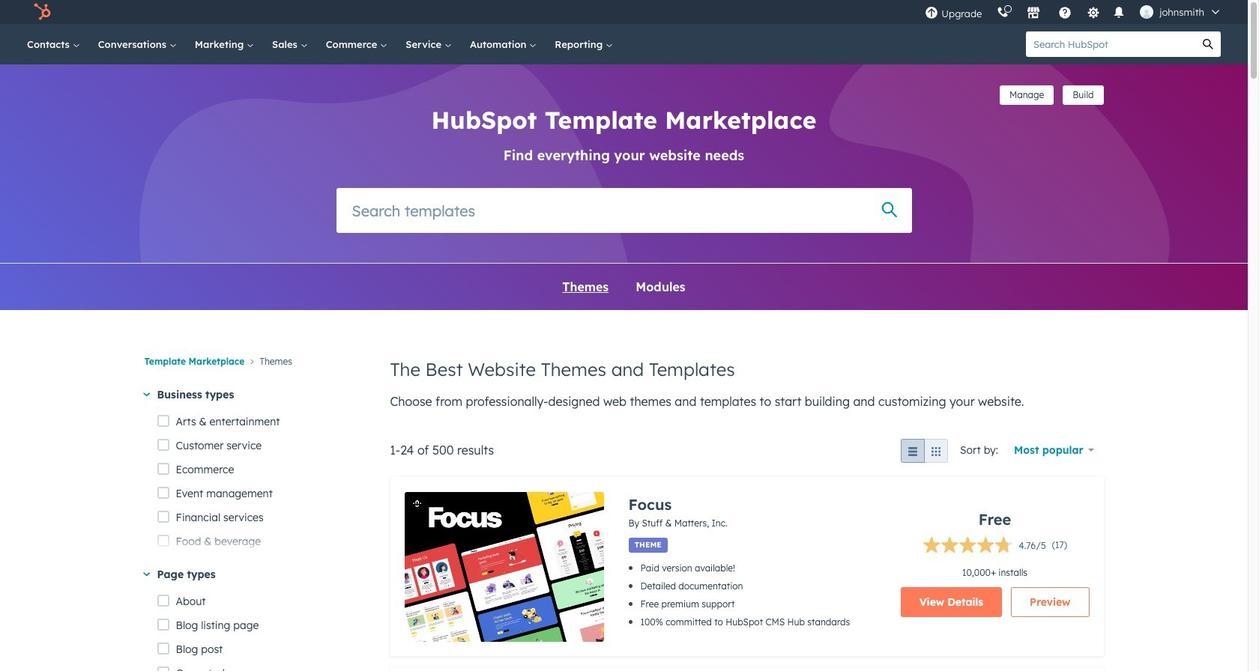Task type: locate. For each thing, give the bounding box(es) containing it.
marketplaces image
[[1027, 7, 1041, 20]]

group
[[901, 440, 960, 464]]

caret image
[[143, 393, 150, 397], [143, 573, 150, 577]]

Search templates search field
[[336, 188, 912, 233]]

overall rating meter
[[923, 537, 1046, 558]]

navigation
[[144, 352, 366, 386]]

0 vertical spatial caret image
[[143, 393, 150, 397]]

menu
[[918, 0, 1230, 24]]

1 vertical spatial caret image
[[143, 573, 150, 577]]



Task type: vqa. For each thing, say whether or not it's contained in the screenshot.
1 inside button
no



Task type: describe. For each thing, give the bounding box(es) containing it.
2 caret image from the top
[[143, 573, 150, 577]]

Search HubSpot search field
[[1026, 31, 1196, 57]]

page types group
[[157, 590, 366, 672]]

1 caret image from the top
[[143, 393, 150, 397]]

business types group
[[157, 410, 366, 672]]

list view image
[[907, 447, 919, 459]]

grid view image
[[930, 447, 942, 459]]

john smith image
[[1141, 5, 1154, 19]]



